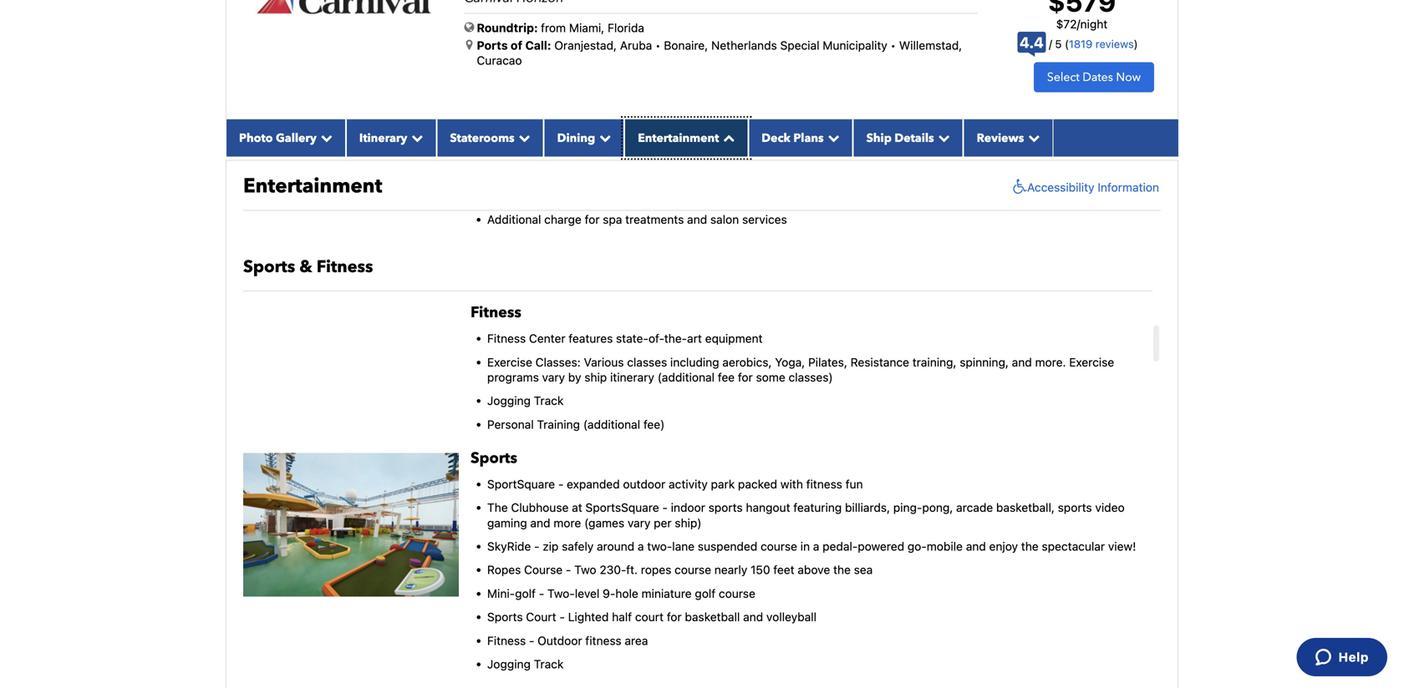 Task type: describe. For each thing, give the bounding box(es) containing it.
fitness for fitness center features state-of-the-art equipment
[[487, 332, 526, 346]]

lane
[[672, 540, 695, 554]]

pilates,
[[808, 355, 848, 369]]

and left enjoy
[[966, 540, 986, 554]]

/ for 4.4
[[1049, 38, 1052, 50]]

chevron up image
[[719, 132, 735, 144]]

powered
[[858, 540, 905, 554]]

sports court - lighted half court for basketball and volleyball
[[487, 611, 817, 625]]

1 jogging track from the top
[[487, 394, 564, 408]]

vary inside the clubhouse at sportssquare - indoor sports hangout featuring billiards, ping-pong, arcade basketball, sports video gaming and more (games vary per ship)
[[628, 516, 651, 530]]

1819
[[1069, 38, 1093, 50]]

fee)
[[644, 418, 665, 432]]

including
[[670, 355, 719, 369]]

select          dates now
[[1047, 69, 1141, 85]]

outdoor
[[538, 634, 582, 648]]

willemstad, curacao
[[477, 38, 962, 67]]

aerobics,
[[723, 355, 772, 369]]

spectacular
[[1042, 540, 1105, 554]]

around
[[597, 540, 635, 554]]

1 exercise from the left
[[487, 355, 532, 369]]

roundtrip: from miami, florida
[[477, 21, 644, 35]]

salon
[[710, 213, 739, 227]]

resistance
[[851, 355, 909, 369]]

2 • from the left
[[891, 38, 896, 52]]

feet
[[774, 564, 795, 577]]

park
[[711, 478, 735, 491]]

packed
[[738, 478, 777, 491]]

dining
[[557, 130, 595, 146]]

sports for sports & fitness
[[243, 256, 295, 279]]

(additional inside exercise classes: various classes including aerobics, yoga, pilates, resistance training, spinning, and more. exercise programs vary by ship itinerary (additional fee for some classes)
[[658, 371, 715, 384]]

more.
[[1035, 355, 1066, 369]]

2 a from the left
[[813, 540, 820, 554]]

0 horizontal spatial for
[[585, 213, 600, 227]]

features
[[569, 332, 613, 346]]

go-
[[908, 540, 927, 554]]

nearly
[[715, 564, 748, 577]]

photo gallery button
[[226, 119, 346, 157]]

classes)
[[789, 371, 833, 384]]

accessibility information
[[1027, 180, 1159, 194]]

additional charge for spa treatments and salon services
[[487, 213, 787, 227]]

and inside the clubhouse at sportssquare - indoor sports hangout featuring billiards, ping-pong, arcade basketball, sports video gaming and more (games vary per ship)
[[530, 516, 550, 530]]

level
[[575, 587, 600, 601]]

and left volleyball
[[743, 611, 763, 625]]

more
[[554, 516, 581, 530]]

lighted
[[568, 611, 609, 625]]

mini-
[[487, 587, 515, 601]]

- left 'two'
[[566, 564, 571, 577]]

additional
[[487, 213, 541, 227]]

staterooms button
[[437, 119, 544, 157]]

clubhouse
[[511, 501, 569, 515]]

miami,
[[569, 21, 605, 35]]

- left two-
[[539, 587, 544, 601]]

reviews
[[977, 130, 1024, 146]]

1 horizontal spatial the
[[1021, 540, 1039, 554]]

2 golf from the left
[[695, 587, 716, 601]]

- left zip on the left of the page
[[534, 540, 540, 554]]

spinning,
[[960, 355, 1009, 369]]

chevron down image for staterooms
[[515, 132, 531, 144]]

- inside the clubhouse at sportssquare - indoor sports hangout featuring billiards, ping-pong, arcade basketball, sports video gaming and more (games vary per ship)
[[662, 501, 668, 515]]

/ for $72
[[1077, 17, 1081, 31]]

wheelchair image
[[1009, 179, 1027, 195]]

ship details button
[[853, 119, 964, 157]]

mini-golf - two-level 9-hole miniature golf course
[[487, 587, 756, 601]]

training,
[[913, 355, 957, 369]]

sportssquare
[[586, 501, 659, 515]]

1 a from the left
[[638, 540, 644, 554]]

the
[[487, 501, 508, 515]]

entertainment main content
[[217, 0, 1187, 689]]

fun
[[846, 478, 863, 491]]

hangout
[[746, 501, 790, 515]]

classes
[[627, 355, 667, 369]]

suspended
[[698, 540, 758, 554]]

bonaire,
[[664, 38, 708, 52]]

sea
[[854, 564, 873, 577]]

$72
[[1056, 17, 1077, 31]]

150
[[751, 564, 770, 577]]

carnival cruise line image
[[256, 0, 435, 16]]

0 horizontal spatial the
[[833, 564, 851, 577]]

and inside exercise classes: various classes including aerobics, yoga, pilates, resistance training, spinning, and more. exercise programs vary by ship itinerary (additional fee for some classes)
[[1012, 355, 1032, 369]]

information
[[1098, 180, 1159, 194]]

ship)
[[675, 516, 702, 530]]

sportsquare
[[487, 478, 555, 491]]

for inside exercise classes: various classes including aerobics, yoga, pilates, resistance training, spinning, and more. exercise programs vary by ship itinerary (additional fee for some classes)
[[738, 371, 753, 384]]

fitness for fitness
[[471, 303, 522, 323]]

1 vertical spatial fitness
[[585, 634, 622, 648]]

2 track from the top
[[534, 658, 564, 672]]

with
[[781, 478, 803, 491]]

ropes
[[487, 564, 521, 577]]

2 exercise from the left
[[1069, 355, 1114, 369]]

accessibility information link
[[1009, 179, 1159, 195]]

activity
[[669, 478, 708, 491]]

chevron down image for itinerary
[[407, 132, 423, 144]]

chevron down image for photo gallery
[[317, 132, 333, 144]]

video
[[1095, 501, 1125, 515]]

at
[[572, 501, 582, 515]]

hole
[[616, 587, 638, 601]]

treatments
[[625, 213, 684, 227]]

call:
[[525, 38, 551, 52]]

deck plans button
[[748, 119, 853, 157]]

deck
[[762, 130, 791, 146]]

230-
[[600, 564, 626, 577]]

1 track from the top
[[534, 394, 564, 408]]

photo gallery
[[239, 130, 317, 146]]

select
[[1047, 69, 1080, 85]]

the clubhouse at sportssquare - indoor sports hangout featuring billiards, ping-pong, arcade basketball, sports video gaming and more (games vary per ship)
[[487, 501, 1125, 530]]

willemstad,
[[899, 38, 962, 52]]

itinerary button
[[346, 119, 437, 157]]

itinerary
[[610, 371, 654, 384]]

from
[[541, 21, 566, 35]]



Task type: locate. For each thing, give the bounding box(es) containing it.
featuring
[[794, 501, 842, 515]]

zip
[[543, 540, 559, 554]]

jogging down court
[[487, 658, 531, 672]]

ropes
[[641, 564, 672, 577]]

0 vertical spatial sports
[[243, 256, 295, 279]]

0 horizontal spatial chevron down image
[[407, 132, 423, 144]]

1 vertical spatial course
[[675, 564, 711, 577]]

for down 'aerobics,'
[[738, 371, 753, 384]]

chevron down image
[[317, 132, 333, 144], [515, 132, 531, 144], [595, 132, 611, 144], [824, 132, 840, 144], [934, 132, 950, 144]]

1 horizontal spatial course
[[719, 587, 756, 601]]

safely
[[562, 540, 594, 554]]

fitness down lighted
[[585, 634, 622, 648]]

per
[[654, 516, 672, 530]]

ship
[[867, 130, 892, 146]]

(additional
[[658, 371, 715, 384], [583, 418, 640, 432]]

jogging track down programs
[[487, 394, 564, 408]]

/ up 4.4 / 5 ( 1819 reviews )
[[1077, 17, 1081, 31]]

5 chevron down image from the left
[[934, 132, 950, 144]]

1 horizontal spatial chevron down image
[[1024, 132, 1040, 144]]

jogging track down outdoor
[[487, 658, 564, 672]]

0 horizontal spatial entertainment
[[243, 172, 382, 200]]

charge
[[544, 213, 582, 227]]

chevron down image inside photo gallery dropdown button
[[317, 132, 333, 144]]

sports down "mini-"
[[487, 611, 523, 625]]

expanded
[[567, 478, 620, 491]]

details
[[895, 130, 934, 146]]

vary
[[542, 371, 565, 384], [628, 516, 651, 530]]

/ inside 4.4 / 5 ( 1819 reviews )
[[1049, 38, 1052, 50]]

• left willemstad, on the top right of page
[[891, 38, 896, 52]]

sports down park
[[709, 501, 743, 515]]

and left 'salon'
[[687, 213, 707, 227]]

- right court
[[560, 611, 565, 625]]

chevron down image for dining
[[595, 132, 611, 144]]

fee
[[718, 371, 735, 384]]

1 vertical spatial vary
[[628, 516, 651, 530]]

billiards,
[[845, 501, 890, 515]]

1 vertical spatial jogging
[[487, 658, 531, 672]]

gaming
[[487, 516, 527, 530]]

1 horizontal spatial exercise
[[1069, 355, 1114, 369]]

1819 reviews link
[[1069, 38, 1134, 50]]

5
[[1055, 38, 1062, 50]]

plans
[[794, 130, 824, 146]]

chevron down image left ship
[[824, 132, 840, 144]]

and left more.
[[1012, 355, 1032, 369]]

sports for sports
[[471, 449, 517, 469]]

and down clubhouse
[[530, 516, 550, 530]]

court
[[635, 611, 664, 625]]

0 horizontal spatial •
[[655, 38, 661, 52]]

0 vertical spatial for
[[585, 213, 600, 227]]

)
[[1134, 38, 1138, 50]]

2 vertical spatial for
[[667, 611, 682, 625]]

services
[[742, 213, 787, 227]]

1 vertical spatial entertainment
[[243, 172, 382, 200]]

some
[[756, 371, 786, 384]]

vary inside exercise classes: various classes including aerobics, yoga, pilates, resistance training, spinning, and more. exercise programs vary by ship itinerary (additional fee for some classes)
[[542, 371, 565, 384]]

1 horizontal spatial a
[[813, 540, 820, 554]]

fitness up featuring
[[806, 478, 843, 491]]

•
[[655, 38, 661, 52], [891, 38, 896, 52]]

chevron down image inside 'dining' dropdown button
[[595, 132, 611, 144]]

jogging up personal
[[487, 394, 531, 408]]

chevron down image for deck plans
[[824, 132, 840, 144]]

mobile
[[927, 540, 963, 554]]

course down nearly
[[719, 587, 756, 601]]

arcade
[[956, 501, 993, 515]]

1 golf from the left
[[515, 587, 536, 601]]

1 horizontal spatial golf
[[695, 587, 716, 601]]

a right in
[[813, 540, 820, 554]]

0 horizontal spatial exercise
[[487, 355, 532, 369]]

sports left &
[[243, 256, 295, 279]]

1 horizontal spatial for
[[667, 611, 682, 625]]

course down lane
[[675, 564, 711, 577]]

0 horizontal spatial fitness
[[585, 634, 622, 648]]

indoor
[[671, 501, 705, 515]]

9-
[[603, 587, 616, 601]]

1 horizontal spatial vary
[[628, 516, 651, 530]]

map marker image
[[466, 39, 473, 51]]

area
[[625, 634, 648, 648]]

for down miniature
[[667, 611, 682, 625]]

exercise right more.
[[1069, 355, 1114, 369]]

fitness - outdoor fitness area
[[487, 634, 648, 648]]

0 horizontal spatial vary
[[542, 371, 565, 384]]

chevron down image left reviews
[[934, 132, 950, 144]]

0 vertical spatial track
[[534, 394, 564, 408]]

0 horizontal spatial course
[[675, 564, 711, 577]]

pedal-
[[823, 540, 858, 554]]

2 jogging from the top
[[487, 658, 531, 672]]

- up clubhouse
[[558, 478, 564, 491]]

chevron down image
[[407, 132, 423, 144], [1024, 132, 1040, 144]]

• right aruba
[[655, 38, 661, 52]]

1 vertical spatial /
[[1049, 38, 1052, 50]]

exercise classes: various classes including aerobics, yoga, pilates, resistance training, spinning, and more. exercise programs vary by ship itinerary (additional fee for some classes)
[[487, 355, 1114, 384]]

fitness for fitness - outdoor fitness area
[[487, 634, 526, 648]]

1 vertical spatial sports
[[471, 449, 517, 469]]

fitness center features state-of-the-art equipment
[[487, 332, 763, 346]]

chevron down image inside itinerary dropdown button
[[407, 132, 423, 144]]

two-
[[548, 587, 575, 601]]

ports
[[477, 38, 508, 52]]

1 horizontal spatial /
[[1077, 17, 1081, 31]]

photo
[[239, 130, 273, 146]]

1 vertical spatial (additional
[[583, 418, 640, 432]]

for left spa
[[585, 213, 600, 227]]

chevron down image left staterooms
[[407, 132, 423, 144]]

training
[[537, 418, 580, 432]]

2 vertical spatial sports
[[487, 611, 523, 625]]

1 horizontal spatial (additional
[[658, 371, 715, 384]]

spa
[[603, 213, 622, 227]]

chevron down image inside ship details dropdown button
[[934, 132, 950, 144]]

deck plans
[[762, 130, 824, 146]]

gallery
[[276, 130, 317, 146]]

chevron down image inside staterooms dropdown button
[[515, 132, 531, 144]]

court
[[526, 611, 556, 625]]

chevron down image for reviews
[[1024, 132, 1040, 144]]

4 chevron down image from the left
[[824, 132, 840, 144]]

sports left video
[[1058, 501, 1092, 515]]

staterooms
[[450, 130, 515, 146]]

1 vertical spatial for
[[738, 371, 753, 384]]

chevron down image inside reviews dropdown button
[[1024, 132, 1040, 144]]

course up the feet
[[761, 540, 797, 554]]

skyride
[[487, 540, 531, 554]]

sportsquare - expanded outdoor activity park packed with fitness fun
[[487, 478, 863, 491]]

/ left 5
[[1049, 38, 1052, 50]]

aruba
[[620, 38, 652, 52]]

1 chevron down image from the left
[[317, 132, 333, 144]]

dining button
[[544, 119, 625, 157]]

state-
[[616, 332, 649, 346]]

1 horizontal spatial entertainment
[[638, 130, 719, 146]]

a left two-
[[638, 540, 644, 554]]

2 vertical spatial course
[[719, 587, 756, 601]]

chevron down image left itinerary
[[317, 132, 333, 144]]

ping-
[[893, 501, 922, 515]]

basketball,
[[996, 501, 1055, 515]]

- down court
[[529, 634, 535, 648]]

0 horizontal spatial sports
[[709, 501, 743, 515]]

track down outdoor
[[534, 658, 564, 672]]

vary down the sportssquare
[[628, 516, 651, 530]]

&
[[299, 256, 312, 279]]

1 horizontal spatial sports
[[1058, 501, 1092, 515]]

golf up court
[[515, 587, 536, 601]]

volleyball
[[767, 611, 817, 625]]

sports up sportsquare
[[471, 449, 517, 469]]

chevron down image inside deck plans dropdown button
[[824, 132, 840, 144]]

1 vertical spatial track
[[534, 658, 564, 672]]

chevron down image left dining
[[515, 132, 531, 144]]

2 sports from the left
[[1058, 501, 1092, 515]]

2 horizontal spatial course
[[761, 540, 797, 554]]

fitness
[[317, 256, 373, 279], [471, 303, 522, 323], [487, 332, 526, 346], [487, 634, 526, 648]]

1 vertical spatial jogging track
[[487, 658, 564, 672]]

2 chevron down image from the left
[[1024, 132, 1040, 144]]

1 chevron down image from the left
[[407, 132, 423, 144]]

half
[[612, 611, 632, 625]]

the right enjoy
[[1021, 540, 1039, 554]]

two
[[574, 564, 597, 577]]

municipality
[[823, 38, 888, 52]]

chevron down image up spa
[[595, 132, 611, 144]]

0 vertical spatial (additional
[[658, 371, 715, 384]]

0 vertical spatial jogging track
[[487, 394, 564, 408]]

exercise up programs
[[487, 355, 532, 369]]

chevron down image up wheelchair icon
[[1024, 132, 1040, 144]]

0 horizontal spatial (additional
[[583, 418, 640, 432]]

0 vertical spatial the
[[1021, 540, 1039, 554]]

0 horizontal spatial /
[[1049, 38, 1052, 50]]

1 • from the left
[[655, 38, 661, 52]]

course for suspended
[[761, 540, 797, 554]]

accessibility
[[1027, 180, 1095, 194]]

the left sea at right
[[833, 564, 851, 577]]

night
[[1081, 17, 1108, 31]]

jogging
[[487, 394, 531, 408], [487, 658, 531, 672]]

0 vertical spatial jogging
[[487, 394, 531, 408]]

1 horizontal spatial fitness
[[806, 478, 843, 491]]

1 vertical spatial the
[[833, 564, 851, 577]]

0 horizontal spatial golf
[[515, 587, 536, 601]]

course for golf
[[719, 587, 756, 601]]

(additional down including
[[658, 371, 715, 384]]

ports of call:
[[477, 38, 551, 52]]

track up training
[[534, 394, 564, 408]]

0 vertical spatial fitness
[[806, 478, 843, 491]]

2 jogging track from the top
[[487, 658, 564, 672]]

of
[[511, 38, 523, 52]]

personal training (additional fee)
[[487, 418, 665, 432]]

0 vertical spatial course
[[761, 540, 797, 554]]

equipment
[[705, 332, 763, 346]]

entertainment button
[[625, 119, 748, 157]]

2 chevron down image from the left
[[515, 132, 531, 144]]

oranjestad,
[[555, 38, 617, 52]]

oranjestad, aruba • bonaire, netherlands special municipality •
[[555, 38, 896, 52]]

3 chevron down image from the left
[[595, 132, 611, 144]]

1 jogging from the top
[[487, 394, 531, 408]]

ft.
[[626, 564, 638, 577]]

0 horizontal spatial a
[[638, 540, 644, 554]]

1 sports from the left
[[709, 501, 743, 515]]

0 vertical spatial entertainment
[[638, 130, 719, 146]]

entertainment inside 'dropdown button'
[[638, 130, 719, 146]]

a
[[638, 540, 644, 554], [813, 540, 820, 554]]

vary down classes:
[[542, 371, 565, 384]]

pong,
[[922, 501, 953, 515]]

2 horizontal spatial for
[[738, 371, 753, 384]]

-
[[558, 478, 564, 491], [662, 501, 668, 515], [534, 540, 540, 554], [566, 564, 571, 577], [539, 587, 544, 601], [560, 611, 565, 625], [529, 634, 535, 648]]

fitness
[[806, 478, 843, 491], [585, 634, 622, 648]]

0 vertical spatial vary
[[542, 371, 565, 384]]

center
[[529, 332, 566, 346]]

golf up basketball
[[695, 587, 716, 601]]

netherlands
[[711, 38, 777, 52]]

ship
[[585, 371, 607, 384]]

(additional left fee)
[[583, 418, 640, 432]]

globe image
[[464, 21, 474, 33]]

the-
[[664, 332, 687, 346]]

0 vertical spatial /
[[1077, 17, 1081, 31]]

1 horizontal spatial •
[[891, 38, 896, 52]]

- up per
[[662, 501, 668, 515]]

sports for sports court - lighted half court for basketball and volleyball
[[487, 611, 523, 625]]

chevron down image for ship details
[[934, 132, 950, 144]]

roundtrip:
[[477, 21, 538, 35]]

sports & fitness
[[243, 256, 373, 279]]



Task type: vqa. For each thing, say whether or not it's contained in the screenshot.
a
yes



